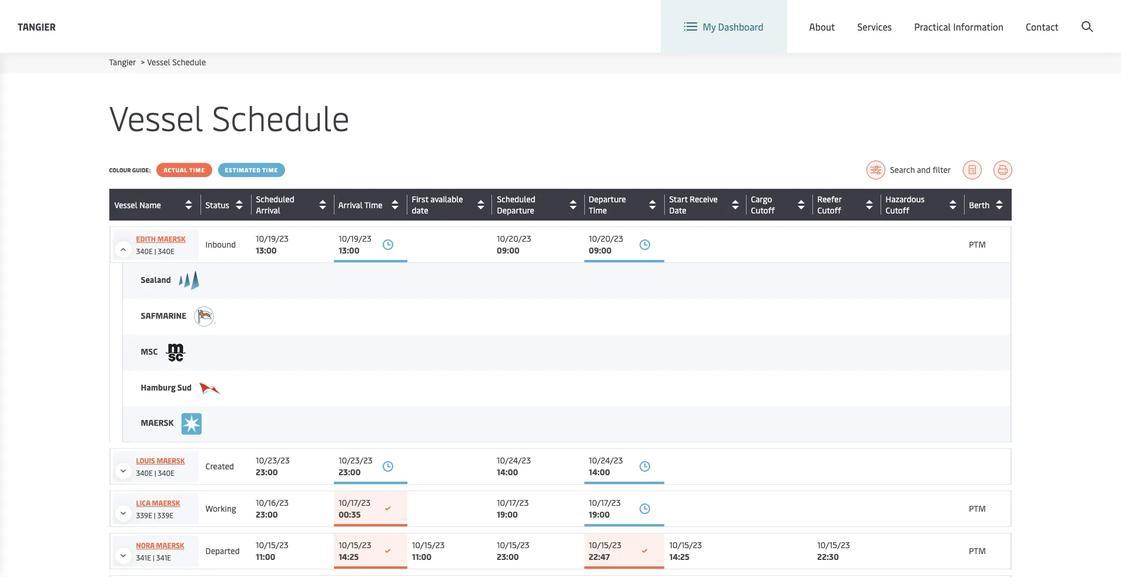 Task type: vqa. For each thing, say whether or not it's contained in the screenshot.
in
no



Task type: locate. For each thing, give the bounding box(es) containing it.
340e down edith
[[136, 246, 153, 256]]

cargo cutoff
[[752, 194, 775, 216], [752, 194, 775, 216]]

reefer
[[818, 194, 842, 205], [818, 194, 842, 205]]

2 vertical spatial ptm
[[970, 545, 987, 557]]

arrival time
[[339, 199, 383, 210], [339, 199, 383, 210]]

2 time from the left
[[262, 166, 278, 174]]

arrival time button
[[339, 195, 404, 214], [339, 195, 405, 214]]

sud
[[178, 382, 192, 393]]

sealand
[[141, 274, 173, 285]]

10/20/23 09:00
[[497, 233, 532, 256], [589, 233, 624, 256]]

1 horizontal spatial 10/23/23
[[339, 455, 373, 466]]

0 vertical spatial tangier
[[18, 20, 56, 33]]

0 horizontal spatial 10/19/23
[[256, 233, 289, 244]]

first
[[412, 194, 429, 205], [412, 194, 429, 205]]

| down louis
[[155, 468, 156, 478]]

10/17/23 up 10/15/23 22:47
[[589, 497, 621, 508]]

1 horizontal spatial 10/17/23 19:00
[[589, 497, 621, 520]]

time
[[365, 199, 383, 210], [365, 199, 383, 210], [589, 205, 607, 216], [589, 205, 607, 216]]

maersk inside nora maersk 341e | 341e
[[156, 541, 184, 550]]

reefer cutoff
[[818, 194, 842, 216], [818, 194, 842, 216]]

4 10/15/23 from the left
[[497, 539, 530, 551]]

2 10/17/23 from the left
[[497, 497, 529, 508]]

ptm for 10/17/23
[[970, 503, 987, 514]]

1 horizontal spatial 10/20/23
[[589, 233, 624, 244]]

0 horizontal spatial 10/19/23 13:00
[[256, 233, 289, 256]]

1 horizontal spatial schedule
[[212, 94, 350, 140]]

1 horizontal spatial 13:00
[[339, 245, 360, 256]]

10/17/23 19:00
[[497, 497, 529, 520], [589, 497, 621, 520]]

1 horizontal spatial 10/24/23 14:00
[[589, 455, 623, 478]]

msc image
[[165, 343, 187, 362]]

1 horizontal spatial 10/23/23 23:00
[[339, 455, 373, 478]]

vessel name button
[[114, 195, 198, 214], [114, 195, 198, 214]]

maersk inside edith maersk 340e | 340e
[[158, 234, 186, 244]]

10/15/23 22:47
[[589, 539, 622, 562]]

10/15/23
[[256, 539, 289, 551], [339, 539, 372, 551], [412, 539, 445, 551], [497, 539, 530, 551], [589, 539, 622, 551], [670, 539, 703, 551], [818, 539, 851, 551]]

0 horizontal spatial tangier link
[[18, 19, 56, 34]]

1 horizontal spatial 14:25
[[670, 551, 690, 562]]

| inside edith maersk 340e | 340e
[[155, 246, 156, 256]]

time right estimated
[[262, 166, 278, 174]]

1 horizontal spatial 341e
[[156, 553, 171, 562]]

| for created
[[155, 468, 156, 478]]

1 horizontal spatial tangier
[[109, 56, 136, 68]]

time for estimated time
[[262, 166, 278, 174]]

hazardous cutoff button
[[886, 194, 962, 216], [886, 194, 962, 216]]

339e down lica
[[136, 511, 152, 520]]

maersk right nora
[[156, 541, 184, 550]]

| inside nora maersk 341e | 341e
[[153, 553, 155, 562]]

10/24/23 14:00
[[497, 455, 531, 478], [589, 455, 623, 478]]

340e down louis
[[136, 468, 153, 478]]

date
[[670, 205, 687, 216], [670, 205, 687, 216]]

>
[[141, 56, 145, 68]]

time right actual at top
[[189, 166, 205, 174]]

scheduled departure button
[[497, 194, 582, 216], [497, 194, 582, 216]]

1 339e from the left
[[136, 511, 152, 520]]

login / create account link
[[983, 0, 1100, 35]]

| inside louis maersk 340e | 340e
[[155, 468, 156, 478]]

1 10/23/23 23:00 from the left
[[256, 455, 290, 478]]

colour guide:
[[109, 166, 151, 174]]

13:00
[[256, 245, 277, 256], [339, 245, 360, 256]]

1 vertical spatial tangier
[[109, 56, 136, 68]]

10/17/23 up 00:35
[[339, 497, 371, 508]]

1 vertical spatial ptm
[[970, 503, 987, 514]]

dashboard
[[719, 20, 764, 33]]

2 10/19/23 from the left
[[339, 233, 372, 244]]

10/16/23 23:00
[[256, 497, 289, 520]]

berth
[[970, 199, 990, 210], [970, 199, 990, 210]]

1 horizontal spatial 10/24/23
[[589, 455, 623, 466]]

maersk for working
[[152, 498, 180, 508]]

0 horizontal spatial 19:00
[[497, 509, 518, 520]]

0 horizontal spatial 341e
[[136, 553, 151, 562]]

19:00
[[497, 509, 518, 520], [589, 509, 610, 520]]

global menu
[[895, 11, 949, 24]]

maersk right edith
[[158, 234, 186, 244]]

3 10/15/23 from the left
[[412, 539, 445, 551]]

0 horizontal spatial 10/23/23 23:00
[[256, 455, 290, 478]]

departure time
[[589, 194, 626, 216], [589, 194, 627, 216]]

2 10/24/23 from the left
[[589, 455, 623, 466]]

search and filter
[[891, 164, 952, 175]]

| down edith
[[155, 246, 156, 256]]

341e down nora
[[136, 553, 151, 562]]

maersk right louis
[[157, 456, 185, 465]]

340e
[[136, 246, 153, 256], [158, 246, 175, 256], [136, 468, 153, 478], [158, 468, 175, 478]]

maersk inside louis maersk 340e | 340e
[[157, 456, 185, 465]]

1 10/15/23 from the left
[[256, 539, 289, 551]]

341e
[[136, 553, 151, 562], [156, 553, 171, 562]]

10/23/23 up 10/17/23 00:35 at the bottom
[[339, 455, 373, 466]]

2 10/15/23 14:25 from the left
[[670, 539, 703, 562]]

10/23/23 up the 10/16/23
[[256, 455, 290, 466]]

14:00
[[497, 467, 518, 478], [589, 467, 611, 478]]

19:00 up 10/15/23 23:00 at the bottom left of the page
[[497, 509, 518, 520]]

ptm
[[970, 239, 987, 250], [970, 503, 987, 514], [970, 545, 987, 557]]

1 horizontal spatial 10/19/23 13:00
[[339, 233, 372, 256]]

tangier
[[18, 20, 56, 33], [109, 56, 136, 68]]

nora
[[136, 541, 155, 550]]

0 horizontal spatial schedule
[[172, 56, 206, 68]]

ptm for 10/15/23
[[970, 545, 987, 557]]

0 horizontal spatial 11:00
[[256, 551, 276, 562]]

0 horizontal spatial 10/15/23 11:00
[[256, 539, 289, 562]]

scheduled departure
[[497, 194, 536, 216], [497, 194, 536, 216]]

3 ptm from the top
[[970, 545, 987, 557]]

1 time from the left
[[189, 166, 205, 174]]

10/24/23
[[497, 455, 531, 466], [589, 455, 623, 466]]

1 horizontal spatial 10/15/23 11:00
[[412, 539, 445, 562]]

1 horizontal spatial 19:00
[[589, 509, 610, 520]]

0 horizontal spatial 10/24/23
[[497, 455, 531, 466]]

0 horizontal spatial 10/20/23
[[497, 233, 532, 244]]

0 horizontal spatial 10/24/23 14:00
[[497, 455, 531, 478]]

23:00 inside 10/15/23 23:00
[[497, 551, 519, 562]]

1 341e from the left
[[136, 553, 151, 562]]

10/15/23 14:25
[[339, 539, 372, 562], [670, 539, 703, 562]]

1 14:00 from the left
[[497, 467, 518, 478]]

341e down lica maersk 339e | 339e
[[156, 553, 171, 562]]

0 horizontal spatial 14:00
[[497, 467, 518, 478]]

1 10/15/23 11:00 from the left
[[256, 539, 289, 562]]

1 horizontal spatial 10/19/23
[[339, 233, 372, 244]]

1 10/17/23 from the left
[[339, 497, 371, 508]]

start
[[670, 194, 688, 205], [670, 194, 688, 205]]

arrival
[[339, 199, 363, 210], [339, 199, 363, 210], [256, 205, 280, 216], [256, 205, 280, 216]]

1 10/17/23 19:00 from the left
[[497, 497, 529, 520]]

| up nora
[[154, 511, 156, 520]]

time
[[189, 166, 205, 174], [262, 166, 278, 174]]

available
[[431, 194, 463, 205], [431, 194, 464, 205]]

maersk for departed
[[156, 541, 184, 550]]

0 horizontal spatial 10/20/23 09:00
[[497, 233, 532, 256]]

10/23/23 23:00
[[256, 455, 290, 478], [339, 455, 373, 478]]

berth button
[[970, 195, 1009, 214], [970, 195, 1009, 214]]

1 vertical spatial tangier link
[[109, 56, 136, 68]]

10/17/23
[[339, 497, 371, 508], [497, 497, 529, 508], [589, 497, 621, 508]]

guide:
[[132, 166, 151, 174]]

1 horizontal spatial 10/15/23 14:25
[[670, 539, 703, 562]]

0 horizontal spatial tangier
[[18, 20, 56, 33]]

msc
[[141, 346, 160, 357]]

1 horizontal spatial 10/20/23 09:00
[[589, 233, 624, 256]]

tangier for tangier
[[18, 20, 56, 33]]

2 14:00 from the left
[[589, 467, 611, 478]]

0 horizontal spatial 14:25
[[339, 551, 359, 562]]

14:25
[[339, 551, 359, 562], [670, 551, 690, 562]]

10/23/23 23:00 up 10/17/23 00:35 at the bottom
[[339, 455, 373, 478]]

0 horizontal spatial 10/15/23 14:25
[[339, 539, 372, 562]]

first available date
[[412, 194, 463, 216], [412, 194, 464, 216]]

1 horizontal spatial 10/17/23
[[497, 497, 529, 508]]

19:00 up 10/15/23 22:47
[[589, 509, 610, 520]]

10/17/23 up 10/15/23 23:00 at the bottom left of the page
[[497, 497, 529, 508]]

1 horizontal spatial 09:00
[[589, 245, 612, 256]]

1 10/23/23 from the left
[[256, 455, 290, 466]]

cutoff
[[752, 205, 775, 216], [752, 205, 775, 216], [818, 205, 842, 216], [818, 205, 842, 216], [886, 205, 910, 216], [886, 205, 910, 216]]

0 vertical spatial ptm
[[970, 239, 987, 250]]

1 11:00 from the left
[[256, 551, 276, 562]]

hazardous cutoff
[[886, 194, 925, 216], [886, 194, 925, 216]]

contact button
[[1027, 0, 1060, 53]]

scheduled arrival button
[[256, 194, 331, 216], [256, 194, 332, 216]]

0 horizontal spatial 10/17/23
[[339, 497, 371, 508]]

10/17/23 19:00 up 10/15/23 23:00 at the bottom left of the page
[[497, 497, 529, 520]]

1 horizontal spatial 11:00
[[412, 551, 432, 562]]

22:47
[[589, 551, 610, 562]]

| inside lica maersk 339e | 339e
[[154, 511, 156, 520]]

11:00
[[256, 551, 276, 562], [412, 551, 432, 562]]

1 ptm from the top
[[970, 239, 987, 250]]

339e up nora maersk 341e | 341e
[[157, 511, 174, 520]]

340e up sealand
[[158, 246, 175, 256]]

340e up lica maersk 339e | 339e
[[158, 468, 175, 478]]

maersk inside lica maersk 339e | 339e
[[152, 498, 180, 508]]

0 horizontal spatial 10/23/23
[[256, 455, 290, 466]]

1 horizontal spatial 339e
[[157, 511, 174, 520]]

10/19/23
[[256, 233, 289, 244], [339, 233, 372, 244]]

colour
[[109, 166, 131, 174]]

and
[[918, 164, 931, 175]]

hazardous
[[886, 194, 925, 205], [886, 194, 925, 205]]

0 horizontal spatial 13:00
[[256, 245, 277, 256]]

working
[[206, 503, 236, 514]]

0 horizontal spatial 339e
[[136, 511, 152, 520]]

estimated time
[[225, 166, 278, 174]]

2 ptm from the top
[[970, 503, 987, 514]]

0 horizontal spatial 09:00
[[497, 245, 520, 256]]

1 horizontal spatial 14:00
[[589, 467, 611, 478]]

switch
[[791, 11, 819, 24]]

maersk right lica
[[152, 498, 180, 508]]

0 vertical spatial schedule
[[172, 56, 206, 68]]

actual time
[[164, 166, 205, 174]]

0 horizontal spatial 10/17/23 19:00
[[497, 497, 529, 520]]

10/17/23 00:35
[[339, 497, 371, 520]]

cargo
[[752, 194, 773, 205], [752, 194, 773, 205]]

3 10/17/23 from the left
[[589, 497, 621, 508]]

339e
[[136, 511, 152, 520], [157, 511, 174, 520]]

10/17/23 19:00 up 10/15/23 22:47
[[589, 497, 621, 520]]

1 horizontal spatial time
[[262, 166, 278, 174]]

2 horizontal spatial 10/17/23
[[589, 497, 621, 508]]

2 19:00 from the left
[[589, 509, 610, 520]]

receive
[[690, 194, 718, 205], [690, 194, 718, 205]]

information
[[954, 20, 1004, 33]]

first available date button
[[412, 194, 489, 216], [412, 194, 489, 216]]

practical information button
[[915, 0, 1004, 53]]

| down nora
[[153, 553, 155, 562]]

0 horizontal spatial time
[[189, 166, 205, 174]]

my dashboard button
[[685, 0, 764, 53]]

10/23/23 23:00 up the 10/16/23
[[256, 455, 290, 478]]



Task type: describe. For each thing, give the bounding box(es) containing it.
2 10/20/23 from the left
[[589, 233, 624, 244]]

lica maersk 339e | 339e
[[136, 498, 180, 520]]

00:35
[[339, 509, 361, 520]]

maersk for created
[[157, 456, 185, 465]]

23:00 inside 10/16/23 23:00
[[256, 509, 278, 520]]

1 10/19/23 13:00 from the left
[[256, 233, 289, 256]]

tangier > vessel schedule
[[109, 56, 206, 68]]

7 10/15/23 from the left
[[818, 539, 851, 551]]

departed
[[206, 545, 240, 557]]

switch location button
[[772, 11, 857, 24]]

louis maersk 340e | 340e
[[136, 456, 185, 478]]

2 341e from the left
[[156, 553, 171, 562]]

filter
[[933, 164, 952, 175]]

0 vertical spatial tangier link
[[18, 19, 56, 34]]

switch location
[[791, 11, 857, 24]]

1 09:00 from the left
[[497, 245, 520, 256]]

maersk image
[[181, 413, 203, 435]]

2 11:00 from the left
[[412, 551, 432, 562]]

inbound
[[206, 239, 236, 250]]

sealand image
[[179, 271, 200, 290]]

tangier for tangier > vessel schedule
[[109, 56, 136, 68]]

created
[[206, 461, 234, 472]]

maersk for inbound
[[158, 234, 186, 244]]

1 vertical spatial schedule
[[212, 94, 350, 140]]

2 09:00 from the left
[[589, 245, 612, 256]]

menu
[[924, 11, 949, 24]]

2 339e from the left
[[157, 511, 174, 520]]

services
[[858, 20, 893, 33]]

safmarine image
[[194, 307, 216, 327]]

contact
[[1027, 20, 1060, 33]]

1 10/19/23 from the left
[[256, 233, 289, 244]]

| for inbound
[[155, 246, 156, 256]]

time for actual time
[[189, 166, 205, 174]]

ptm for 10/20/23
[[970, 239, 987, 250]]

account
[[1065, 11, 1100, 24]]

1 10/20/23 09:00 from the left
[[497, 233, 532, 256]]

vessel schedule
[[109, 94, 350, 140]]

global
[[895, 11, 922, 24]]

5 10/15/23 from the left
[[589, 539, 622, 551]]

louis
[[136, 456, 155, 465]]

hamburg sud
[[141, 382, 194, 393]]

2 10/15/23 from the left
[[339, 539, 372, 551]]

2 10/24/23 14:00 from the left
[[589, 455, 623, 478]]

2 10/20/23 09:00 from the left
[[589, 233, 624, 256]]

1 10/15/23 14:25 from the left
[[339, 539, 372, 562]]

1 19:00 from the left
[[497, 509, 518, 520]]

my
[[703, 20, 716, 33]]

1 horizontal spatial tangier link
[[109, 56, 136, 68]]

about button
[[810, 0, 836, 53]]

safmarine
[[141, 310, 188, 321]]

2 10/23/23 from the left
[[339, 455, 373, 466]]

about
[[810, 20, 836, 33]]

create
[[1036, 11, 1063, 24]]

edith maersk 340e | 340e
[[136, 234, 186, 256]]

1 13:00 from the left
[[256, 245, 277, 256]]

practical information
[[915, 20, 1004, 33]]

2 14:25 from the left
[[670, 551, 690, 562]]

10/15/23 22:30
[[818, 539, 851, 562]]

lica
[[136, 498, 151, 508]]

2 10/19/23 13:00 from the left
[[339, 233, 372, 256]]

| for departed
[[153, 553, 155, 562]]

location
[[821, 11, 857, 24]]

1 14:25 from the left
[[339, 551, 359, 562]]

services button
[[858, 0, 893, 53]]

estimated
[[225, 166, 261, 174]]

| for working
[[154, 511, 156, 520]]

1 10/20/23 from the left
[[497, 233, 532, 244]]

10/15/23 23:00
[[497, 539, 530, 562]]

10/16/23
[[256, 497, 289, 508]]

edith
[[136, 234, 156, 244]]

global menu button
[[869, 0, 960, 35]]

hamburg
[[141, 382, 176, 393]]

6 10/15/23 from the left
[[670, 539, 703, 551]]

2 10/17/23 19:00 from the left
[[589, 497, 621, 520]]

practical
[[915, 20, 952, 33]]

search and filter button
[[867, 161, 952, 179]]

2 10/23/23 23:00 from the left
[[339, 455, 373, 478]]

2 13:00 from the left
[[339, 245, 360, 256]]

actual
[[164, 166, 188, 174]]

22:30
[[818, 551, 840, 562]]

maersk left maersk image at the left bottom
[[141, 417, 176, 429]]

/
[[1029, 11, 1033, 24]]

login / create account
[[1004, 11, 1100, 24]]

nora maersk 341e | 341e
[[136, 541, 184, 562]]

1 10/24/23 from the left
[[497, 455, 531, 466]]

2 10/15/23 11:00 from the left
[[412, 539, 445, 562]]

search
[[891, 164, 916, 175]]

1 10/24/23 14:00 from the left
[[497, 455, 531, 478]]

login
[[1004, 11, 1027, 24]]

hamburg sud image
[[200, 382, 221, 395]]

my dashboard
[[703, 20, 764, 33]]



